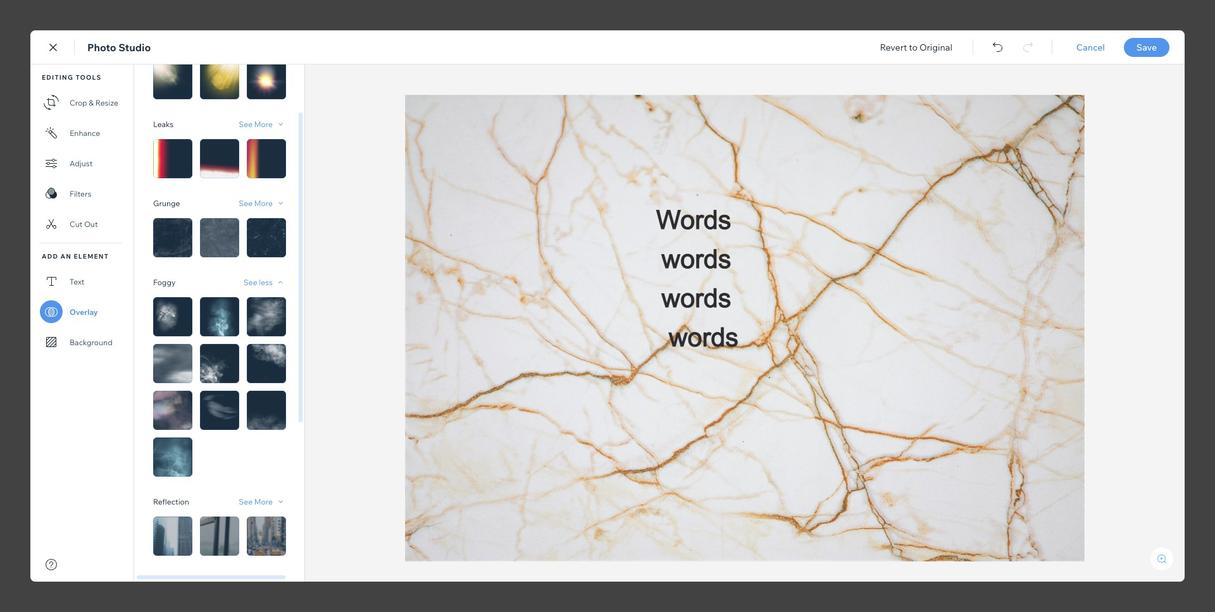Task type: describe. For each thing, give the bounding box(es) containing it.
preview button
[[1054, 42, 1087, 54]]

monetize button
[[12, 346, 45, 384]]

translate button
[[12, 399, 44, 437]]

seo
[[20, 215, 36, 224]]

tags button
[[17, 293, 40, 331]]

settings
[[13, 161, 43, 171]]

settings button
[[13, 133, 43, 171]]

add
[[21, 108, 36, 118]]

notes button
[[1140, 74, 1191, 91]]

back button
[[15, 42, 51, 53]]

monetize
[[12, 374, 45, 384]]

back
[[30, 42, 51, 53]]

add button
[[17, 80, 40, 118]]

publish button
[[1106, 37, 1173, 58]]



Task type: locate. For each thing, give the bounding box(es) containing it.
Add a Catchy Title text field
[[397, 117, 851, 141]]

notes
[[1163, 77, 1187, 88]]

categories button
[[9, 239, 48, 277]]

translate
[[12, 427, 44, 437]]

seo button
[[17, 186, 40, 224]]

menu containing add
[[0, 72, 56, 445]]

tags
[[20, 321, 36, 331]]

save button
[[971, 42, 1022, 53]]

marble te image
[[397, 207, 866, 529]]

menu
[[0, 72, 56, 445]]

save
[[986, 42, 1006, 53]]

preview
[[1054, 42, 1087, 54]]

categories
[[9, 268, 48, 277]]

publish
[[1124, 42, 1155, 53]]



Task type: vqa. For each thing, say whether or not it's contained in the screenshot.
MENU containing Add
yes



